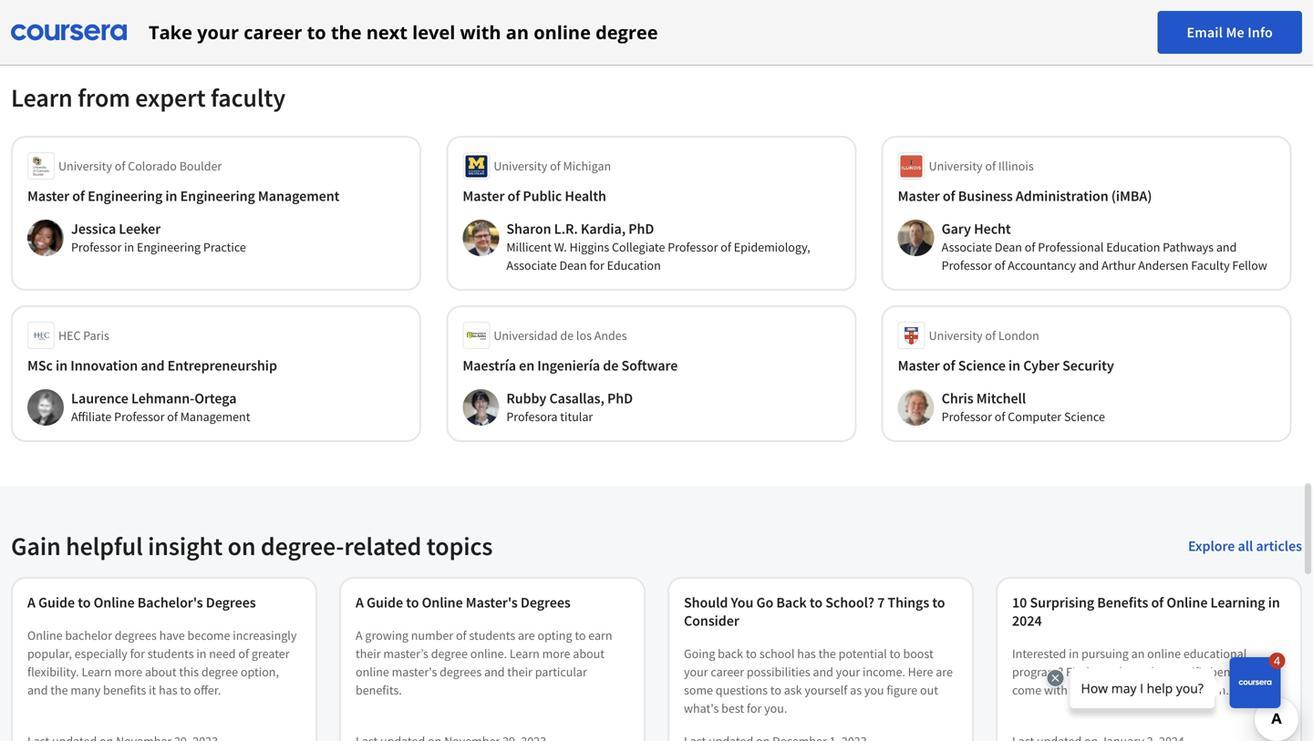 Task type: vqa. For each thing, say whether or not it's contained in the screenshot.


Task type: locate. For each thing, give the bounding box(es) containing it.
a for a guide to online master's degrees
[[356, 594, 364, 612]]

1 horizontal spatial dean
[[995, 239, 1022, 255]]

0 vertical spatial has
[[797, 646, 816, 662]]

come
[[1012, 682, 1042, 699]]

0 horizontal spatial about
[[145, 664, 177, 680]]

an left education.
[[1120, 682, 1134, 699]]

0 vertical spatial management
[[258, 187, 340, 205]]

master of public health
[[463, 187, 606, 205]]

2 vertical spatial degree
[[201, 664, 238, 680]]

professor down 'chris' at bottom right
[[942, 409, 992, 425]]

1 vertical spatial students
[[148, 646, 194, 662]]

degrees
[[115, 628, 157, 644], [440, 664, 482, 680]]

degrees up opting
[[521, 594, 571, 612]]

management
[[258, 187, 340, 205], [180, 409, 250, 425]]

1 vertical spatial learn
[[510, 646, 540, 662]]

learn left from
[[11, 82, 73, 114]]

learn down especially
[[82, 664, 112, 680]]

gain
[[11, 530, 61, 562]]

email me info
[[1187, 23, 1273, 41]]

out
[[1092, 664, 1110, 680], [920, 682, 938, 699]]

michigan
[[563, 158, 611, 174]]

pursuing up find
[[1082, 646, 1129, 662]]

professor inside sharon l.r. kardia, phd millicent w. higgins collegiate professor of epidemiology, associate dean for education
[[668, 239, 718, 255]]

about right find
[[1113, 664, 1145, 680]]

of left london
[[985, 327, 996, 344]]

0 horizontal spatial more
[[114, 664, 142, 680]]

the down flexibility.
[[50, 682, 68, 699]]

0 vertical spatial more
[[542, 646, 570, 662]]

science right 'computer'
[[1064, 409, 1105, 425]]

0 vertical spatial learn
[[11, 82, 73, 114]]

offer.
[[194, 682, 221, 699]]

0 horizontal spatial has
[[159, 682, 178, 699]]

career down back
[[711, 664, 744, 680]]

university up master of science in cyber security
[[929, 327, 983, 344]]

in
[[165, 187, 177, 205], [124, 239, 134, 255], [56, 357, 68, 375], [1009, 357, 1021, 375], [1268, 594, 1280, 612], [196, 646, 207, 662], [1069, 646, 1079, 662]]

1 horizontal spatial their
[[507, 664, 533, 680]]

info
[[1248, 23, 1273, 41]]

email
[[1187, 23, 1223, 41]]

helpful
[[66, 530, 143, 562]]

0 vertical spatial are
[[518, 628, 535, 644]]

surprising
[[1030, 594, 1095, 612]]

0 vertical spatial degrees
[[115, 628, 157, 644]]

are left opting
[[518, 628, 535, 644]]

should
[[684, 594, 728, 612]]

university up master of public health
[[494, 158, 547, 174]]

their left particular in the bottom of the page
[[507, 664, 533, 680]]

benefits left it
[[103, 682, 146, 699]]

1 vertical spatial for
[[130, 646, 145, 662]]

science
[[958, 357, 1006, 375], [1064, 409, 1105, 425]]

option,
[[241, 664, 279, 680]]

master of science in cyber security link
[[898, 357, 1276, 375]]

de left los
[[560, 327, 574, 344]]

the left potential
[[819, 646, 836, 662]]

a guide to online master's degrees link
[[356, 594, 629, 612]]

0 vertical spatial career
[[244, 20, 302, 45]]

your right take in the top of the page
[[197, 20, 239, 45]]

in right msc
[[56, 357, 68, 375]]

pursuing down find
[[1070, 682, 1118, 699]]

0 vertical spatial for
[[590, 257, 605, 274]]

for down the higgins
[[590, 257, 605, 274]]

master's
[[392, 664, 437, 680]]

learn inside a growing number of students are opting to earn their master's degree online. learn more about online master's degrees and their particular benefits.
[[510, 646, 540, 662]]

1 vertical spatial degree
[[431, 646, 468, 662]]

phd inside rubby casallas, phd profesora titular
[[607, 389, 633, 408]]

0 vertical spatial students
[[469, 628, 516, 644]]

master
[[27, 187, 69, 205], [463, 187, 505, 205], [898, 187, 940, 205], [898, 357, 940, 375]]

degree inside online bachelor degrees have become increasingly popular, especially for students in need of greater flexibility. learn more about this degree option, and the many benefits it has to offer.
[[201, 664, 238, 680]]

with down program?
[[1044, 682, 1068, 699]]

administration
[[1016, 187, 1109, 205]]

phd up collegiate
[[629, 220, 654, 238]]

0 horizontal spatial management
[[180, 409, 250, 425]]

professor down gary
[[942, 257, 992, 274]]

for
[[590, 257, 605, 274], [130, 646, 145, 662], [747, 700, 762, 717]]

1 vertical spatial education
[[607, 257, 661, 274]]

0 horizontal spatial benefits
[[103, 682, 146, 699]]

a up 'popular,' at the bottom
[[27, 594, 35, 612]]

degrees for a guide to online master's degrees
[[521, 594, 571, 612]]

their down growing
[[356, 646, 381, 662]]

back
[[777, 594, 807, 612]]

of left the public
[[508, 187, 520, 205]]

associate down millicent
[[506, 257, 557, 274]]

of up accountancy on the top right
[[1025, 239, 1036, 255]]

1 vertical spatial phd
[[607, 389, 633, 408]]

level
[[412, 20, 455, 45]]

1 horizontal spatial are
[[936, 664, 953, 680]]

online left learning
[[1167, 594, 1208, 612]]

dean inside sharon l.r. kardia, phd millicent w. higgins collegiate professor of epidemiology, associate dean for education
[[560, 257, 587, 274]]

in right learning
[[1268, 594, 1280, 612]]

1 horizontal spatial management
[[258, 187, 340, 205]]

maestría
[[463, 357, 516, 375]]

and up "yourself"
[[813, 664, 834, 680]]

has inside online bachelor degrees have become increasingly popular, especially for students in need of greater flexibility. learn more about this degree option, and the many benefits it has to offer.
[[159, 682, 178, 699]]

the
[[331, 20, 362, 45], [819, 646, 836, 662], [1147, 664, 1165, 680], [50, 682, 68, 699]]

the left next
[[331, 20, 362, 45]]

2 horizontal spatial about
[[1113, 664, 1145, 680]]

professor right collegiate
[[668, 239, 718, 255]]

of inside 10 surprising benefits of online learning in 2024
[[1151, 594, 1164, 612]]

income.
[[863, 664, 906, 680]]

take your career to the next level with an online degree
[[149, 20, 658, 45]]

1 horizontal spatial with
[[1044, 682, 1068, 699]]

0 horizontal spatial for
[[130, 646, 145, 662]]

engineering down boulder at left top
[[180, 187, 255, 205]]

earn
[[589, 628, 613, 644]]

master of engineering in engineering management link
[[27, 187, 405, 205]]

in inside the 'interested in pursuing an online educational program? find out about the specific benefits that come with pursuing an online education.'
[[1069, 646, 1079, 662]]

a down 'related'
[[356, 594, 364, 612]]

benefits.
[[356, 682, 402, 699]]

guide for a guide to online master's degrees
[[367, 594, 403, 612]]

more down opting
[[542, 646, 570, 662]]

a inside a growing number of students are opting to earn their master's degree online. learn more about online master's degrees and their particular benefits.
[[356, 628, 363, 644]]

ask
[[784, 682, 802, 699]]

2 horizontal spatial for
[[747, 700, 762, 717]]

and down professional
[[1079, 257, 1099, 274]]

are inside going back to school has the potential to boost your career possibilities and your income. here are some questions to ask yourself as you figure out what's best for you.
[[936, 664, 953, 680]]

0 vertical spatial phd
[[629, 220, 654, 238]]

career up faculty
[[244, 20, 302, 45]]

1 horizontal spatial about
[[573, 646, 605, 662]]

of right "number"
[[456, 628, 467, 644]]

1 vertical spatial degrees
[[440, 664, 482, 680]]

1 vertical spatial are
[[936, 664, 953, 680]]

sharon
[[506, 220, 551, 238]]

previous testimonial element
[[33, 0, 77, 272]]

1 vertical spatial science
[[1064, 409, 1105, 425]]

degrees inside online bachelor degrees have become increasingly popular, especially for students in need of greater flexibility. learn more about this degree option, and the many benefits it has to offer.
[[115, 628, 157, 644]]

0 horizontal spatial dean
[[560, 257, 587, 274]]

en
[[519, 357, 535, 375]]

and
[[1217, 239, 1237, 255], [1079, 257, 1099, 274], [141, 357, 165, 375], [484, 664, 505, 680], [813, 664, 834, 680], [27, 682, 48, 699]]

1 vertical spatial pursuing
[[1070, 682, 1118, 699]]

benefits
[[1097, 594, 1149, 612]]

1 vertical spatial with
[[1044, 682, 1068, 699]]

professor down the jessica
[[71, 239, 122, 255]]

university for engineering
[[58, 158, 112, 174]]

2 vertical spatial for
[[747, 700, 762, 717]]

an
[[506, 20, 529, 45], [1132, 646, 1145, 662], [1120, 682, 1134, 699]]

1 vertical spatial career
[[711, 664, 744, 680]]

professor inside chris mitchell professor of computer science
[[942, 409, 992, 425]]

phd
[[629, 220, 654, 238], [607, 389, 633, 408]]

2 vertical spatial learn
[[82, 664, 112, 680]]

degrees down online.
[[440, 664, 482, 680]]

professional
[[1038, 239, 1104, 255]]

1 horizontal spatial de
[[603, 357, 619, 375]]

0 horizontal spatial degree
[[201, 664, 238, 680]]

master for master of business administration (imba)
[[898, 187, 940, 205]]

laurence lehmann-ortega affiliate professor of management
[[71, 389, 250, 425]]

0 horizontal spatial education
[[607, 257, 661, 274]]

0 vertical spatial their
[[356, 646, 381, 662]]

professor inside jessica leeker professor in engineering practice
[[71, 239, 122, 255]]

specific
[[1167, 664, 1208, 680]]

opting
[[538, 628, 572, 644]]

1 horizontal spatial more
[[542, 646, 570, 662]]

0 horizontal spatial students
[[148, 646, 194, 662]]

students
[[469, 628, 516, 644], [148, 646, 194, 662]]

and inside a growing number of students are opting to earn their master's degree online. learn more about online master's degrees and their particular benefits.
[[484, 664, 505, 680]]

1 vertical spatial dean
[[560, 257, 587, 274]]

university for science
[[929, 327, 983, 344]]

their
[[356, 646, 381, 662], [507, 664, 533, 680]]

in inside online bachelor degrees have become increasingly popular, especially for students in need of greater flexibility. learn more about this degree option, and the many benefits it has to offer.
[[196, 646, 207, 662]]

1 vertical spatial has
[[159, 682, 178, 699]]

students up online.
[[469, 628, 516, 644]]

0 horizontal spatial are
[[518, 628, 535, 644]]

of up the jessica
[[72, 187, 85, 205]]

guide up growing
[[367, 594, 403, 612]]

master's
[[466, 594, 518, 612]]

education down collegiate
[[607, 257, 661, 274]]

phd right casallas,
[[607, 389, 633, 408]]

0 vertical spatial benefits
[[1210, 664, 1253, 680]]

benefits inside the 'interested in pursuing an online educational program? find out about the specific benefits that come with pursuing an online education.'
[[1210, 664, 1253, 680]]

out inside going back to school has the potential to boost your career possibilities and your income. here are some questions to ask yourself as you figure out what's best for you.
[[920, 682, 938, 699]]

colorado
[[128, 158, 177, 174]]

of right benefits
[[1151, 594, 1164, 612]]

1 horizontal spatial science
[[1064, 409, 1105, 425]]

are inside a growing number of students are opting to earn their master's degree online. learn more about online master's degrees and their particular benefits.
[[518, 628, 535, 644]]

of right the need on the bottom left
[[238, 646, 249, 662]]

about down earn
[[573, 646, 605, 662]]

learn down opting
[[510, 646, 540, 662]]

dean down hecht
[[995, 239, 1022, 255]]

1 horizontal spatial learn
[[82, 664, 112, 680]]

1 horizontal spatial has
[[797, 646, 816, 662]]

professor down 'lehmann-'
[[114, 409, 165, 425]]

0 horizontal spatial out
[[920, 682, 938, 699]]

has right school in the bottom right of the page
[[797, 646, 816, 662]]

to
[[307, 20, 326, 45], [78, 594, 91, 612], [406, 594, 419, 612], [810, 594, 823, 612], [932, 594, 945, 612], [575, 628, 586, 644], [746, 646, 757, 662], [890, 646, 901, 662], [180, 682, 191, 699], [771, 682, 782, 699]]

learn inside online bachelor degrees have become increasingly popular, especially for students in need of greater flexibility. learn more about this degree option, and the many benefits it has to offer.
[[82, 664, 112, 680]]

1 degrees from the left
[[206, 594, 256, 612]]

1 horizontal spatial degrees
[[521, 594, 571, 612]]

with
[[460, 20, 501, 45], [1044, 682, 1068, 699]]

students down the have
[[148, 646, 194, 662]]

engineering for leeker
[[137, 239, 201, 255]]

1 horizontal spatial education
[[1107, 239, 1160, 255]]

are right here
[[936, 664, 953, 680]]

0 vertical spatial out
[[1092, 664, 1110, 680]]

management inside laurence lehmann-ortega affiliate professor of management
[[180, 409, 250, 425]]

gain helpful insight on degree-related topics
[[11, 530, 493, 562]]

0 horizontal spatial learn
[[11, 82, 73, 114]]

a left growing
[[356, 628, 363, 644]]

1 horizontal spatial associate
[[942, 239, 992, 255]]

education up arthur
[[1107, 239, 1160, 255]]

degree-
[[261, 530, 344, 562]]

and down online.
[[484, 664, 505, 680]]

online inside online bachelor degrees have become increasingly popular, especially for students in need of greater flexibility. learn more about this degree option, and the many benefits it has to offer.
[[27, 628, 63, 644]]

your up as at the bottom
[[836, 664, 860, 680]]

students inside a growing number of students are opting to earn their master's degree online. learn more about online master's degrees and their particular benefits.
[[469, 628, 516, 644]]

1 horizontal spatial students
[[469, 628, 516, 644]]

should you go back to school? 7 things to consider
[[684, 594, 945, 630]]

for right especially
[[130, 646, 145, 662]]

2 horizontal spatial degree
[[596, 20, 658, 45]]

engineering
[[88, 187, 163, 205], [180, 187, 255, 205], [137, 239, 201, 255]]

2 vertical spatial an
[[1120, 682, 1134, 699]]

what's
[[684, 700, 719, 717]]

0 horizontal spatial career
[[244, 20, 302, 45]]

innovation
[[70, 357, 138, 375]]

more inside online bachelor degrees have become increasingly popular, especially for students in need of greater flexibility. learn more about this degree option, and the many benefits it has to offer.
[[114, 664, 142, 680]]

of inside online bachelor degrees have become increasingly popular, especially for students in need of greater flexibility. learn more about this degree option, and the many benefits it has to offer.
[[238, 646, 249, 662]]

an right level
[[506, 20, 529, 45]]

articles
[[1256, 537, 1302, 555]]

the inside the 'interested in pursuing an online educational program? find out about the specific benefits that come with pursuing an online education.'
[[1147, 664, 1165, 680]]

0 vertical spatial science
[[958, 357, 1006, 375]]

professor inside laurence lehmann-ortega affiliate professor of management
[[114, 409, 165, 425]]

0 horizontal spatial de
[[560, 327, 574, 344]]

degrees inside a growing number of students are opting to earn their master's degree online. learn more about online master's degrees and their particular benefits.
[[440, 664, 482, 680]]

engineering down the leeker
[[137, 239, 201, 255]]

1 horizontal spatial benefits
[[1210, 664, 1253, 680]]

2 degrees from the left
[[521, 594, 571, 612]]

bachelor's
[[138, 594, 203, 612]]

0 vertical spatial with
[[460, 20, 501, 45]]

engineering inside jessica leeker professor in engineering practice
[[137, 239, 201, 255]]

in down the leeker
[[124, 239, 134, 255]]

a for a growing number of students are opting to earn their master's degree online. learn more about online master's degrees and their particular benefits.
[[356, 628, 363, 644]]

dean down w. at the top left of page
[[560, 257, 587, 274]]

1 vertical spatial management
[[180, 409, 250, 425]]

in down become
[[196, 646, 207, 662]]

of inside chris mitchell professor of computer science
[[995, 409, 1005, 425]]

1 horizontal spatial career
[[711, 664, 744, 680]]

0 horizontal spatial guide
[[38, 594, 75, 612]]

more down especially
[[114, 664, 142, 680]]

and down flexibility.
[[27, 682, 48, 699]]

yourself
[[805, 682, 848, 699]]

guide up bachelor
[[38, 594, 75, 612]]

de down andes
[[603, 357, 619, 375]]

0 horizontal spatial degrees
[[206, 594, 256, 612]]

1 vertical spatial associate
[[506, 257, 557, 274]]

illinois
[[999, 158, 1034, 174]]

degrees
[[206, 594, 256, 612], [521, 594, 571, 612]]

1 horizontal spatial out
[[1092, 664, 1110, 680]]

0 horizontal spatial associate
[[506, 257, 557, 274]]

a for a guide to online bachelor's degrees
[[27, 594, 35, 612]]

of down 'lehmann-'
[[167, 409, 178, 425]]

1 vertical spatial benefits
[[103, 682, 146, 699]]

2 horizontal spatial your
[[836, 664, 860, 680]]

expert
[[135, 82, 206, 114]]

university up the jessica
[[58, 158, 112, 174]]

1 vertical spatial more
[[114, 664, 142, 680]]

in up find
[[1069, 646, 1079, 662]]

1 horizontal spatial guide
[[367, 594, 403, 612]]

1 horizontal spatial for
[[590, 257, 605, 274]]

your up some
[[684, 664, 708, 680]]

gary hecht associate dean of professional education pathways and professor of accountancy and arthur andersen faculty fellow
[[942, 220, 1268, 274]]

of inside laurence lehmann-ortega affiliate professor of management
[[167, 409, 178, 425]]

students inside online bachelor degrees have become increasingly popular, especially for students in need of greater flexibility. learn more about this degree option, and the many benefits it has to offer.
[[148, 646, 194, 662]]

online up 'popular,' at the bottom
[[27, 628, 63, 644]]

out right find
[[1092, 664, 1110, 680]]

about up it
[[145, 664, 177, 680]]

0 vertical spatial dean
[[995, 239, 1022, 255]]

0 vertical spatial education
[[1107, 239, 1160, 255]]

go
[[757, 594, 774, 612]]

degree inside a growing number of students are opting to earn their master's degree online. learn more about online master's degrees and their particular benefits.
[[431, 646, 468, 662]]

(imba)
[[1112, 187, 1152, 205]]

1 guide from the left
[[38, 594, 75, 612]]

for right best
[[747, 700, 762, 717]]

engineering for of
[[180, 187, 255, 205]]

has right it
[[159, 682, 178, 699]]

explore all articles link
[[1188, 537, 1302, 555]]

next
[[366, 20, 408, 45]]

1 vertical spatial their
[[507, 664, 533, 680]]

fellow
[[1233, 257, 1268, 274]]

rubby
[[506, 389, 547, 408]]

2 horizontal spatial learn
[[510, 646, 540, 662]]

2 guide from the left
[[367, 594, 403, 612]]

of left epidemiology, on the top
[[721, 239, 731, 255]]

university for public
[[494, 158, 547, 174]]

guide
[[38, 594, 75, 612], [367, 594, 403, 612]]

0 horizontal spatial degrees
[[115, 628, 157, 644]]

and inside going back to school has the potential to boost your career possibilities and your income. here are some questions to ask yourself as you figure out what's best for you.
[[813, 664, 834, 680]]

with right level
[[460, 20, 501, 45]]

university up business
[[929, 158, 983, 174]]

a
[[27, 594, 35, 612], [356, 594, 364, 612], [356, 628, 363, 644]]

master's
[[383, 646, 429, 662]]

1 vertical spatial out
[[920, 682, 938, 699]]

related
[[344, 530, 422, 562]]

1 vertical spatial de
[[603, 357, 619, 375]]

benefits down educational
[[1210, 664, 1253, 680]]

out down here
[[920, 682, 938, 699]]

1 horizontal spatial degrees
[[440, 664, 482, 680]]

about inside the 'interested in pursuing an online educational program? find out about the specific benefits that come with pursuing an online education.'
[[1113, 664, 1145, 680]]

school
[[760, 646, 795, 662]]

of down mitchell
[[995, 409, 1005, 425]]

of left colorado on the left of the page
[[115, 158, 125, 174]]

the left the specific
[[1147, 664, 1165, 680]]

1 horizontal spatial degree
[[431, 646, 468, 662]]

science down the university of london
[[958, 357, 1006, 375]]

0 vertical spatial associate
[[942, 239, 992, 255]]



Task type: describe. For each thing, give the bounding box(es) containing it.
the inside online bachelor degrees have become increasingly popular, especially for students in need of greater flexibility. learn more about this degree option, and the many benefits it has to offer.
[[50, 682, 68, 699]]

about inside online bachelor degrees have become increasingly popular, especially for students in need of greater flexibility. learn more about this degree option, and the many benefits it has to offer.
[[145, 664, 177, 680]]

0 horizontal spatial science
[[958, 357, 1006, 375]]

about inside a growing number of students are opting to earn their master's degree online. learn more about online master's degrees and their particular benefits.
[[573, 646, 605, 662]]

and up faculty
[[1217, 239, 1237, 255]]

going
[[684, 646, 715, 662]]

benefits inside online bachelor degrees have become increasingly popular, especially for students in need of greater flexibility. learn more about this degree option, and the many benefits it has to offer.
[[103, 682, 146, 699]]

ingeniería
[[537, 357, 600, 375]]

more inside a growing number of students are opting to earn their master's degree online. learn more about online master's degrees and their particular benefits.
[[542, 646, 570, 662]]

greater
[[252, 646, 290, 662]]

in inside 10 surprising benefits of online learning in 2024
[[1268, 594, 1280, 612]]

lehmann-
[[131, 389, 194, 408]]

number
[[411, 628, 453, 644]]

increasingly
[[233, 628, 297, 644]]

leeker
[[119, 220, 161, 238]]

w.
[[554, 239, 567, 255]]

of left michigan
[[550, 158, 561, 174]]

possibilities
[[747, 664, 810, 680]]

titular
[[560, 409, 593, 425]]

you.
[[764, 700, 787, 717]]

program?
[[1012, 664, 1064, 680]]

university for business
[[929, 158, 983, 174]]

business
[[958, 187, 1013, 205]]

online inside 10 surprising benefits of online learning in 2024
[[1167, 594, 1208, 612]]

universidad de los andes
[[494, 327, 627, 344]]

as
[[850, 682, 862, 699]]

professor inside gary hecht associate dean of professional education pathways and professor of accountancy and arthur andersen faculty fellow
[[942, 257, 992, 274]]

of down hecht
[[995, 257, 1005, 274]]

kardia,
[[581, 220, 626, 238]]

to inside online bachelor degrees have become increasingly popular, especially for students in need of greater flexibility. learn more about this degree option, and the many benefits it has to offer.
[[180, 682, 191, 699]]

of up gary
[[943, 187, 955, 205]]

popular,
[[27, 646, 72, 662]]

topics
[[427, 530, 493, 562]]

things
[[888, 594, 930, 612]]

find
[[1066, 664, 1090, 680]]

degrees for a guide to online bachelor's degrees
[[206, 594, 256, 612]]

questions
[[716, 682, 768, 699]]

0 vertical spatial degree
[[596, 20, 658, 45]]

for inside sharon l.r. kardia, phd millicent w. higgins collegiate professor of epidemiology, associate dean for education
[[590, 257, 605, 274]]

become
[[187, 628, 230, 644]]

coursera image
[[11, 18, 127, 47]]

in left cyber
[[1009, 357, 1021, 375]]

software
[[622, 357, 678, 375]]

university of london
[[929, 327, 1040, 344]]

0 horizontal spatial with
[[460, 20, 501, 45]]

health
[[565, 187, 606, 205]]

explore
[[1188, 537, 1235, 555]]

flexibility.
[[27, 664, 79, 680]]

laurence
[[71, 389, 128, 408]]

master of public health link
[[463, 187, 840, 205]]

master for master of science in cyber security
[[898, 357, 940, 375]]

out inside the 'interested in pursuing an online educational program? find out about the specific benefits that come with pursuing an online education.'
[[1092, 664, 1110, 680]]

university of michigan
[[494, 158, 611, 174]]

a guide to online bachelor's degrees
[[27, 594, 256, 612]]

engineering down university of colorado boulder
[[88, 187, 163, 205]]

jessica
[[71, 220, 116, 238]]

for inside online bachelor degrees have become increasingly popular, especially for students in need of greater flexibility. learn more about this degree option, and the many benefits it has to offer.
[[130, 646, 145, 662]]

particular
[[535, 664, 587, 680]]

rubby casallas, phd profesora titular
[[506, 389, 633, 425]]

1 vertical spatial an
[[1132, 646, 1145, 662]]

me
[[1226, 23, 1245, 41]]

university of colorado boulder
[[58, 158, 222, 174]]

some
[[684, 682, 713, 699]]

online up bachelor
[[94, 594, 135, 612]]

boulder
[[179, 158, 222, 174]]

next testimonial element
[[1237, 0, 1281, 272]]

learning
[[1211, 594, 1266, 612]]

master of engineering in engineering management
[[27, 187, 340, 205]]

of inside sharon l.r. kardia, phd millicent w. higgins collegiate professor of epidemiology, associate dean for education
[[721, 239, 731, 255]]

need
[[209, 646, 236, 662]]

dean inside gary hecht associate dean of professional education pathways and professor of accountancy and arthur andersen faculty fellow
[[995, 239, 1022, 255]]

of left illinois at the right of page
[[985, 158, 996, 174]]

education inside gary hecht associate dean of professional education pathways and professor of accountancy and arthur andersen faculty fellow
[[1107, 239, 1160, 255]]

science inside chris mitchell professor of computer science
[[1064, 409, 1105, 425]]

maestría en ingeniería de software link
[[463, 357, 840, 375]]

maestría en ingeniería de software
[[463, 357, 678, 375]]

casallas,
[[549, 389, 605, 408]]

computer
[[1008, 409, 1062, 425]]

going back to school has the potential to boost your career possibilities and your income. here are some questions to ask yourself as you figure out what's best for you.
[[684, 646, 953, 717]]

in down colorado on the left of the page
[[165, 187, 177, 205]]

career inside going back to school has the potential to boost your career possibilities and your income. here are some questions to ask yourself as you figure out what's best for you.
[[711, 664, 744, 680]]

master of business administration (imba)
[[898, 187, 1152, 205]]

7
[[878, 594, 885, 612]]

l.r.
[[554, 220, 578, 238]]

and up 'lehmann-'
[[141, 357, 165, 375]]

collegiate
[[612, 239, 665, 255]]

a guide to online bachelor's degrees link
[[27, 594, 301, 612]]

online up "number"
[[422, 594, 463, 612]]

education.
[[1172, 682, 1229, 699]]

education inside sharon l.r. kardia, phd millicent w. higgins collegiate professor of epidemiology, associate dean for education
[[607, 257, 661, 274]]

of inside a growing number of students are opting to earn their master's degree online. learn more about online master's degrees and their particular benefits.
[[456, 628, 467, 644]]

0 vertical spatial de
[[560, 327, 574, 344]]

with inside the 'interested in pursuing an online educational program? find out about the specific benefits that come with pursuing an online education.'
[[1044, 682, 1068, 699]]

0 vertical spatial pursuing
[[1082, 646, 1129, 662]]

have
[[159, 628, 185, 644]]

arthur
[[1102, 257, 1136, 274]]

master for master of engineering in engineering management
[[27, 187, 69, 205]]

0 horizontal spatial your
[[197, 20, 239, 45]]

phd inside sharon l.r. kardia, phd millicent w. higgins collegiate professor of epidemiology, associate dean for education
[[629, 220, 654, 238]]

10 surprising benefits of online learning in 2024
[[1012, 594, 1280, 630]]

especially
[[75, 646, 128, 662]]

universidad
[[494, 327, 558, 344]]

figure
[[887, 682, 918, 699]]

faculty
[[211, 82, 286, 114]]

to inside a growing number of students are opting to earn their master's degree online. learn more about online master's degrees and their particular benefits.
[[575, 628, 586, 644]]

associate inside sharon l.r. kardia, phd millicent w. higgins collegiate professor of epidemiology, associate dean for education
[[506, 257, 557, 274]]

that
[[1256, 664, 1278, 680]]

master for master of public health
[[463, 187, 505, 205]]

you
[[865, 682, 884, 699]]

boost
[[903, 646, 934, 662]]

explore all articles
[[1188, 537, 1302, 555]]

0 horizontal spatial their
[[356, 646, 381, 662]]

guide for a guide to online bachelor's degrees
[[38, 594, 75, 612]]

has inside going back to school has the potential to boost your career possibilities and your income. here are some questions to ask yourself as you figure out what's best for you.
[[797, 646, 816, 662]]

master of science in cyber security
[[898, 357, 1114, 375]]

potential
[[839, 646, 887, 662]]

of up 'chris' at bottom right
[[943, 357, 955, 375]]

for inside going back to school has the potential to boost your career possibilities and your income. here are some questions to ask yourself as you figure out what's best for you.
[[747, 700, 762, 717]]

and inside online bachelor degrees have become increasingly popular, especially for students in need of greater flexibility. learn more about this degree option, and the many benefits it has to offer.
[[27, 682, 48, 699]]

10
[[1012, 594, 1027, 612]]

msc in innovation and entrepreneurship
[[27, 357, 277, 375]]

online inside a growing number of students are opting to earn their master's degree online. learn more about online master's degrees and their particular benefits.
[[356, 664, 389, 680]]

in inside jessica leeker professor in engineering practice
[[124, 239, 134, 255]]

1 horizontal spatial your
[[684, 664, 708, 680]]

security
[[1063, 357, 1114, 375]]

higgins
[[570, 239, 609, 255]]

consider
[[684, 612, 739, 630]]

university of illinois
[[929, 158, 1034, 174]]

msc in innovation and entrepreneurship link
[[27, 357, 405, 375]]

a growing number of students are opting to earn their master's degree online. learn more about online master's degrees and their particular benefits.
[[356, 628, 613, 699]]

best
[[722, 700, 744, 717]]

email me info button
[[1158, 11, 1302, 54]]

accountancy
[[1008, 257, 1076, 274]]

public
[[523, 187, 562, 205]]

learn from expert faculty
[[11, 82, 286, 114]]

associate inside gary hecht associate dean of professional education pathways and professor of accountancy and arthur andersen faculty fellow
[[942, 239, 992, 255]]

the inside going back to school has the potential to boost your career possibilities and your income. here are some questions to ask yourself as you figure out what's best for you.
[[819, 646, 836, 662]]

interested in pursuing an online educational program? find out about the specific benefits that come with pursuing an online education.
[[1012, 646, 1278, 699]]

0 vertical spatial an
[[506, 20, 529, 45]]

bachelor
[[65, 628, 112, 644]]

take
[[149, 20, 192, 45]]



